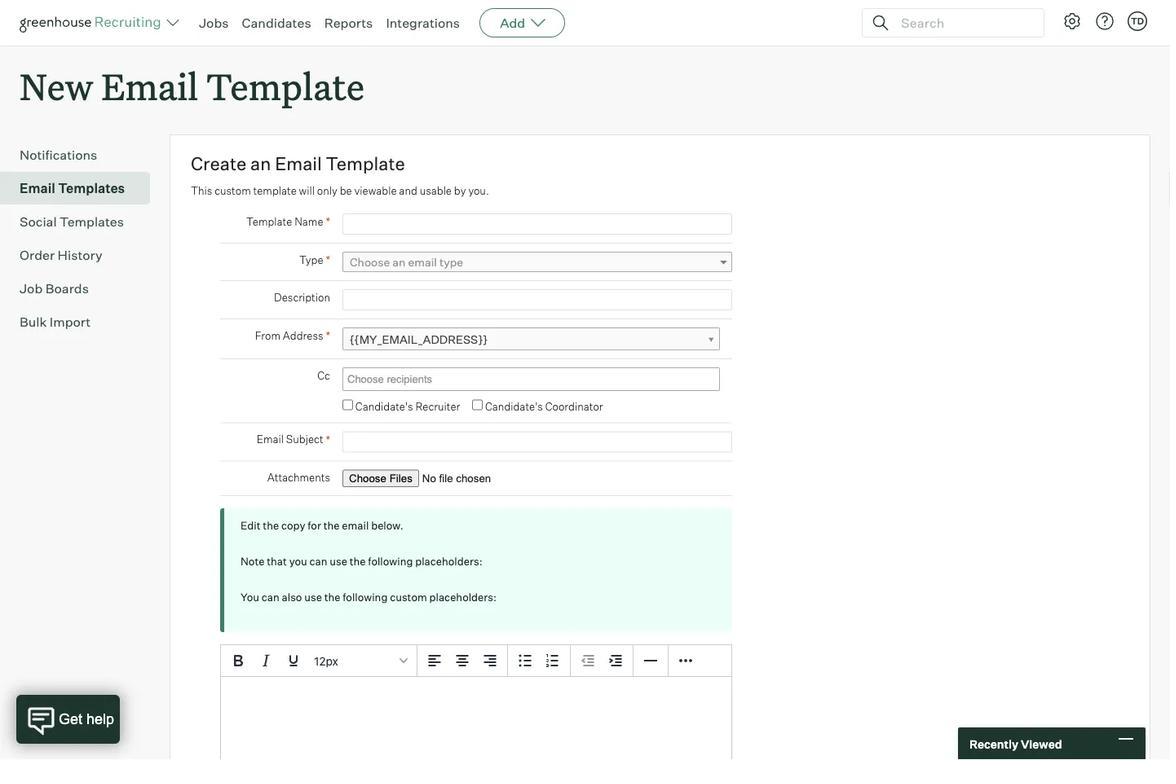 Task type: describe. For each thing, give the bounding box(es) containing it.
1 horizontal spatial can
[[309, 555, 327, 568]]

0 horizontal spatial can
[[262, 591, 279, 604]]

Description text field
[[342, 290, 732, 311]]

* for email subject *
[[326, 433, 330, 447]]

create
[[191, 153, 247, 175]]

integrations
[[386, 15, 460, 31]]

new email template
[[20, 62, 365, 110]]

email inside email subject *
[[257, 433, 284, 446]]

edit
[[241, 520, 261, 533]]

viewable
[[354, 184, 397, 197]]

boards
[[45, 281, 89, 297]]

only
[[317, 184, 337, 197]]

Candidate's Recruiter checkbox
[[342, 400, 353, 411]]

address
[[283, 329, 323, 342]]

3 toolbar from the left
[[571, 646, 634, 678]]

td button
[[1124, 8, 1150, 34]]

job
[[20, 281, 43, 297]]

choose
[[350, 255, 390, 270]]

the right also
[[324, 591, 340, 604]]

subject
[[286, 433, 323, 446]]

note
[[241, 555, 265, 568]]

templates for social templates
[[60, 214, 124, 230]]

integrations link
[[386, 15, 460, 31]]

1 horizontal spatial use
[[330, 555, 347, 568]]

templates for email templates
[[58, 180, 125, 197]]

1 vertical spatial custom
[[390, 591, 427, 604]]

type
[[439, 255, 463, 270]]

also
[[282, 591, 302, 604]]

0 vertical spatial custom
[[215, 184, 251, 197]]

will
[[299, 184, 315, 197]]

you can also use the following custom placeholders:
[[241, 591, 497, 604]]

viewed
[[1021, 737, 1062, 752]]

placeholders: for you can also use the following custom placeholders:
[[429, 591, 497, 604]]

candidates
[[242, 15, 311, 31]]

an for choose
[[392, 255, 406, 270]]

1 vertical spatial template
[[326, 153, 405, 175]]

email subject *
[[257, 433, 330, 447]]

notifications link
[[20, 145, 144, 165]]

2 * from the top
[[326, 253, 330, 267]]

job boards
[[20, 281, 89, 297]]

attachments
[[267, 471, 330, 484]]

the right the for
[[323, 520, 340, 533]]

td
[[1131, 15, 1144, 26]]

td button
[[1128, 11, 1147, 31]]

from address *
[[255, 329, 330, 343]]

1 toolbar from the left
[[417, 646, 508, 678]]

1 vertical spatial email
[[342, 520, 369, 533]]

* for from address *
[[326, 329, 330, 343]]

this
[[191, 184, 212, 197]]

import
[[50, 314, 91, 330]]

choose an email type link
[[342, 252, 732, 272]]

by
[[454, 184, 466, 197]]

candidates link
[[242, 15, 311, 31]]

reports
[[324, 15, 373, 31]]

template inside template name *
[[246, 215, 292, 228]]

0 vertical spatial following
[[368, 555, 413, 568]]

order
[[20, 247, 55, 264]]

candidate's coordinator
[[485, 400, 603, 413]]

recently
[[969, 737, 1018, 752]]

the up you can also use the following custom placeholders:
[[350, 555, 366, 568]]

placeholders: for note that you can use the following placeholders:
[[415, 555, 482, 568]]

order history link
[[20, 246, 144, 265]]

edit the copy for the email below.
[[241, 520, 403, 533]]

template
[[253, 184, 297, 197]]

you.
[[468, 184, 489, 197]]

that
[[267, 555, 287, 568]]

jobs link
[[199, 15, 229, 31]]

12px
[[314, 655, 338, 668]]



Task type: locate. For each thing, give the bounding box(es) containing it.
4 * from the top
[[326, 433, 330, 447]]

create an email template
[[191, 153, 405, 175]]

toolbar
[[417, 646, 508, 678], [508, 646, 571, 678], [571, 646, 634, 678]]

social
[[20, 214, 57, 230]]

Candidate's Coordinator checkbox
[[472, 400, 483, 411]]

this custom template will only be viewable and usable by you.
[[191, 184, 489, 197]]

notifications
[[20, 147, 97, 163]]

candidate's for candidate's recruiter
[[355, 400, 413, 413]]

custom down note that you can use the following placeholders:
[[390, 591, 427, 604]]

0 vertical spatial template
[[207, 62, 365, 110]]

* for template name *
[[326, 215, 330, 229]]

0 vertical spatial placeholders:
[[415, 555, 482, 568]]

email left below.
[[342, 520, 369, 533]]

add button
[[480, 8, 565, 38]]

recruiter
[[415, 400, 460, 413]]

following
[[368, 555, 413, 568], [343, 591, 388, 604]]

email left type
[[408, 255, 437, 270]]

2 toolbar from the left
[[508, 646, 571, 678]]

below.
[[371, 520, 403, 533]]

following down below.
[[368, 555, 413, 568]]

an up template
[[250, 153, 271, 175]]

12px button
[[307, 648, 413, 675]]

social templates link
[[20, 212, 144, 232]]

0 horizontal spatial candidate's
[[355, 400, 413, 413]]

0 vertical spatial can
[[309, 555, 327, 568]]

candidate's for candidate's coordinator
[[485, 400, 543, 413]]

0 horizontal spatial an
[[250, 153, 271, 175]]

email templates link
[[20, 179, 144, 198]]

be
[[340, 184, 352, 197]]

3 * from the top
[[326, 329, 330, 343]]

bulk import link
[[20, 312, 144, 332]]

reports link
[[324, 15, 373, 31]]

the right the edit
[[263, 520, 279, 533]]

{{my_email_address}} link
[[342, 328, 720, 352]]

template down "candidates" link
[[207, 62, 365, 110]]

Email Subject text field
[[342, 432, 732, 453]]

new
[[20, 62, 93, 110]]

template down template
[[246, 215, 292, 228]]

following down note that you can use the following placeholders:
[[343, 591, 388, 604]]

1 vertical spatial can
[[262, 591, 279, 604]]

* right subject
[[326, 433, 330, 447]]

and
[[399, 184, 417, 197]]

history
[[58, 247, 103, 264]]

can
[[309, 555, 327, 568], [262, 591, 279, 604]]

name
[[294, 215, 323, 228]]

use
[[330, 555, 347, 568], [304, 591, 322, 604]]

order history
[[20, 247, 103, 264]]

0 horizontal spatial email
[[342, 520, 369, 533]]

you
[[241, 591, 259, 604]]

None text field
[[343, 370, 715, 390]]

type *
[[299, 253, 330, 267]]

from
[[255, 329, 280, 342]]

* right address
[[326, 329, 330, 343]]

email
[[101, 62, 198, 110], [275, 153, 322, 175], [20, 180, 55, 197], [257, 433, 284, 446]]

recently viewed
[[969, 737, 1062, 752]]

for
[[308, 520, 321, 533]]

Search text field
[[897, 11, 1029, 35]]

add
[[500, 15, 525, 31]]

use down edit the copy for the email below.
[[330, 555, 347, 568]]

choose an email type
[[350, 255, 463, 270]]

note that you can use the following placeholders:
[[241, 555, 482, 568]]

type
[[299, 253, 323, 266]]

2 candidate's from the left
[[485, 400, 543, 413]]

None file field
[[342, 470, 548, 488]]

template name *
[[246, 215, 330, 229]]

job boards link
[[20, 279, 144, 299]]

usable
[[420, 184, 452, 197]]

an for create
[[250, 153, 271, 175]]

bulk
[[20, 314, 47, 330]]

template up viewable
[[326, 153, 405, 175]]

templates down notifications link
[[58, 180, 125, 197]]

1 * from the top
[[326, 215, 330, 229]]

* right name
[[326, 215, 330, 229]]

Template Name text field
[[342, 214, 732, 235]]

1 horizontal spatial custom
[[390, 591, 427, 604]]

0 horizontal spatial use
[[304, 591, 322, 604]]

1 vertical spatial following
[[343, 591, 388, 604]]

1 candidate's from the left
[[355, 400, 413, 413]]

email
[[408, 255, 437, 270], [342, 520, 369, 533]]

candidate's recruiter
[[355, 400, 460, 413]]

social templates
[[20, 214, 124, 230]]

coordinator
[[545, 400, 603, 413]]

1 vertical spatial use
[[304, 591, 322, 604]]

bulk import
[[20, 314, 91, 330]]

0 vertical spatial an
[[250, 153, 271, 175]]

0 horizontal spatial custom
[[215, 184, 251, 197]]

email templates
[[20, 180, 125, 197]]

templates
[[58, 180, 125, 197], [60, 214, 124, 230]]

you
[[289, 555, 307, 568]]

{{my_email_address}}
[[350, 333, 488, 347]]

configure image
[[1062, 11, 1082, 31]]

1 vertical spatial templates
[[60, 214, 124, 230]]

1 vertical spatial an
[[392, 255, 406, 270]]

use right also
[[304, 591, 322, 604]]

1 horizontal spatial email
[[408, 255, 437, 270]]

1 vertical spatial placeholders:
[[429, 591, 497, 604]]

candidate's right candidate's coordinator option
[[485, 400, 543, 413]]

description
[[274, 291, 330, 304]]

jobs
[[199, 15, 229, 31]]

template
[[207, 62, 365, 110], [326, 153, 405, 175], [246, 215, 292, 228]]

greenhouse recruiting image
[[20, 13, 166, 33]]

0 vertical spatial use
[[330, 555, 347, 568]]

* right the type
[[326, 253, 330, 267]]

custom down 'create'
[[215, 184, 251, 197]]

the
[[263, 520, 279, 533], [323, 520, 340, 533], [350, 555, 366, 568], [324, 591, 340, 604]]

candidate's
[[355, 400, 413, 413], [485, 400, 543, 413]]

12px group
[[221, 646, 731, 678]]

custom
[[215, 184, 251, 197], [390, 591, 427, 604]]

an right choose
[[392, 255, 406, 270]]

cc
[[317, 369, 330, 382]]

templates up order history link
[[60, 214, 124, 230]]

an
[[250, 153, 271, 175], [392, 255, 406, 270]]

placeholders:
[[415, 555, 482, 568], [429, 591, 497, 604]]

2 vertical spatial template
[[246, 215, 292, 228]]

1 horizontal spatial an
[[392, 255, 406, 270]]

candidate's right candidate's recruiter checkbox
[[355, 400, 413, 413]]

12px toolbar
[[221, 646, 417, 678]]

0 vertical spatial templates
[[58, 180, 125, 197]]

0 vertical spatial email
[[408, 255, 437, 270]]

1 horizontal spatial candidate's
[[485, 400, 543, 413]]

*
[[326, 215, 330, 229], [326, 253, 330, 267], [326, 329, 330, 343], [326, 433, 330, 447]]

copy
[[281, 520, 305, 533]]



Task type: vqa. For each thing, say whether or not it's contained in the screenshot.
the Configure
no



